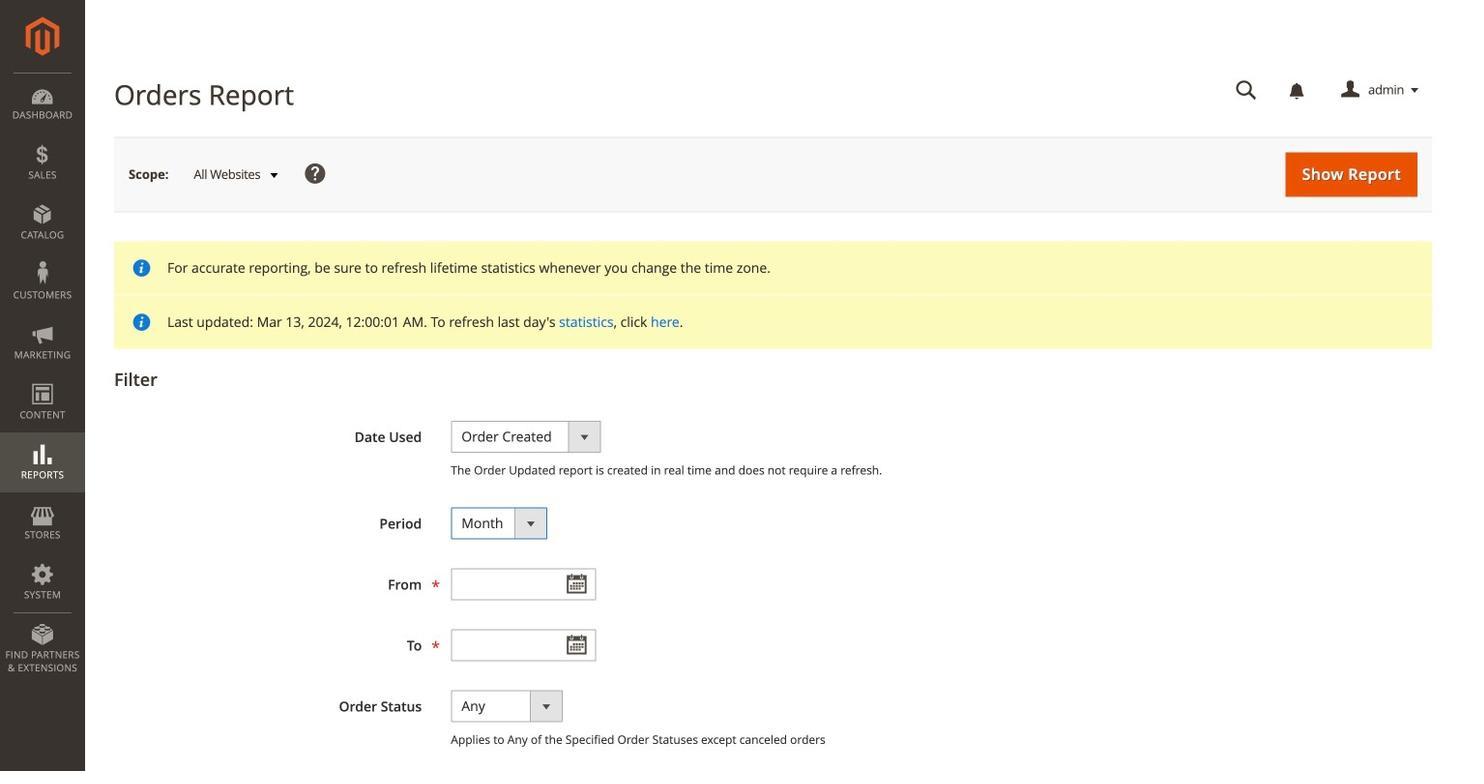 Task type: locate. For each thing, give the bounding box(es) containing it.
menu bar
[[0, 73, 85, 684]]

None text field
[[1223, 74, 1271, 107], [451, 568, 596, 600], [1223, 74, 1271, 107], [451, 568, 596, 600]]

None text field
[[451, 629, 596, 661]]



Task type: describe. For each thing, give the bounding box(es) containing it.
magento admin panel image
[[26, 16, 60, 56]]



